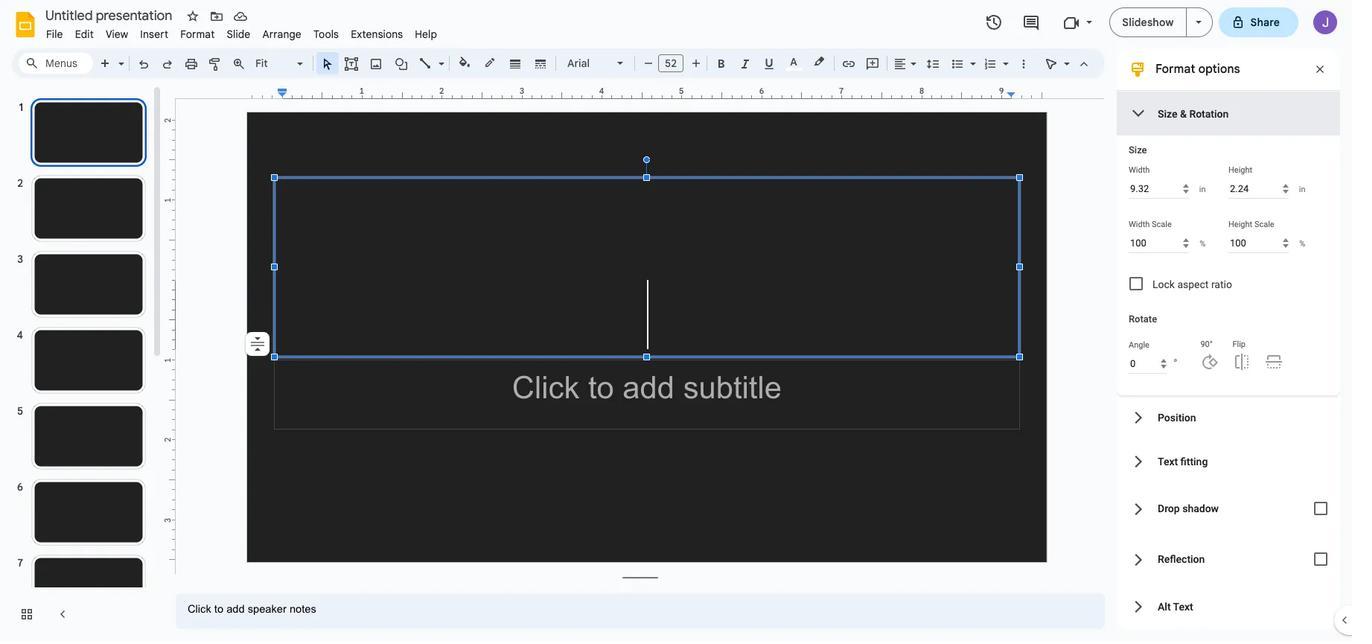 Task type: describe. For each thing, give the bounding box(es) containing it.
new slide with layout image
[[115, 54, 124, 59]]

format options
[[1156, 62, 1241, 77]]

insert menu item
[[134, 25, 174, 43]]

°
[[1174, 356, 1178, 370]]

scale for height scale
[[1255, 220, 1275, 229]]

arrange menu item
[[256, 25, 308, 43]]

view
[[106, 28, 128, 41]]

aspect
[[1178, 279, 1209, 290]]

position tab
[[1117, 395, 1341, 439]]

numbered list menu image
[[999, 54, 1009, 59]]

Font size field
[[658, 54, 690, 76]]

edit
[[75, 28, 94, 41]]

width for width
[[1129, 165, 1150, 175]]

line & paragraph spacing image
[[925, 53, 942, 74]]

fill color: transparent image
[[456, 53, 473, 72]]

reflection
[[1158, 553, 1205, 565]]

&
[[1180, 108, 1187, 120]]

size & rotation tab
[[1117, 92, 1341, 136]]

lock aspect ratio
[[1153, 279, 1233, 290]]

Width, measured in inches. Value must be between 0.01 and 58712 text field
[[1129, 179, 1189, 199]]

format options application
[[0, 0, 1353, 641]]

slide
[[227, 28, 251, 41]]

Rename text field
[[40, 6, 181, 24]]

reflection tab
[[1117, 534, 1341, 585]]

share
[[1251, 16, 1280, 29]]

text fitting
[[1158, 455, 1208, 467]]

shrink text on overflow image
[[247, 334, 268, 355]]

border color: transparent image
[[481, 53, 499, 72]]

arrange
[[262, 28, 302, 41]]

size for size
[[1129, 144, 1147, 156]]

width for width scale
[[1129, 220, 1150, 229]]

rotate
[[1129, 314, 1158, 325]]

position
[[1158, 411, 1197, 423]]

shape image
[[393, 53, 410, 74]]

% for height scale
[[1300, 239, 1306, 248]]

toggle shadow image
[[1306, 494, 1336, 524]]

Width Scale, measured in percents. Value must be between 0.9 and 630086 text field
[[1129, 233, 1189, 253]]

drop shadow
[[1158, 503, 1219, 515]]

drop shadow tab
[[1117, 483, 1341, 534]]

height scale
[[1229, 220, 1275, 229]]

text color image
[[786, 53, 802, 71]]

lock
[[1153, 279, 1175, 290]]

arial
[[568, 57, 590, 70]]

Toggle reflection checkbox
[[1306, 544, 1336, 574]]

text inside tab
[[1173, 601, 1194, 613]]

rotation
[[1190, 108, 1229, 120]]

text inside tab
[[1158, 455, 1178, 467]]

fitting
[[1181, 455, 1208, 467]]

font list. arial selected. option
[[568, 53, 608, 74]]

Star checkbox
[[182, 6, 203, 27]]

scale for width scale
[[1152, 220, 1172, 229]]

options
[[1199, 62, 1241, 77]]



Task type: locate. For each thing, give the bounding box(es) containing it.
1 in from the left
[[1200, 184, 1206, 194]]

in for height
[[1299, 184, 1306, 194]]

Font size text field
[[659, 54, 683, 72]]

angle
[[1129, 340, 1150, 350]]

2 % from the left
[[1300, 239, 1306, 248]]

height for height
[[1229, 165, 1253, 175]]

edit menu item
[[69, 25, 100, 43]]

1 horizontal spatial format
[[1156, 62, 1196, 77]]

size left &
[[1158, 108, 1178, 120]]

% up aspect
[[1200, 239, 1206, 248]]

format for format
[[180, 28, 215, 41]]

text
[[1158, 455, 1178, 467], [1173, 601, 1194, 613]]

2 in from the left
[[1299, 184, 1306, 194]]

0 horizontal spatial size
[[1129, 144, 1147, 156]]

format down star checkbox
[[180, 28, 215, 41]]

format
[[180, 28, 215, 41], [1156, 62, 1196, 77]]

format inside section
[[1156, 62, 1196, 77]]

main toolbar
[[92, 0, 1035, 423]]

text right alt
[[1173, 601, 1194, 613]]

Lock aspect ratio checkbox
[[1130, 277, 1143, 290]]

slideshow button
[[1110, 7, 1187, 37]]

1 horizontal spatial %
[[1300, 239, 1306, 248]]

format menu item
[[174, 25, 221, 43]]

live pointer settings image
[[1061, 54, 1070, 59]]

format left options
[[1156, 62, 1196, 77]]

tools menu item
[[308, 25, 345, 43]]

1 % from the left
[[1200, 239, 1206, 248]]

drop
[[1158, 503, 1180, 515]]

option
[[246, 332, 270, 356]]

width up width, measured in inches. value must be between 0.01 and 58712 text field
[[1129, 165, 1150, 175]]

0 horizontal spatial %
[[1200, 239, 1206, 248]]

menu bar inside menu bar banner
[[40, 19, 443, 44]]

0 vertical spatial width
[[1129, 165, 1150, 175]]

size up width, measured in inches. value must be between 0.01 and 58712 text field
[[1129, 144, 1147, 156]]

height up height scale, measured in percents. value must be between 0.9 and 2615566 text field
[[1229, 220, 1253, 229]]

scale up width scale, measured in percents. value must be between 0.9 and 630086 text box
[[1152, 220, 1172, 229]]

text left 'fitting'
[[1158, 455, 1178, 467]]

Zoom text field
[[253, 53, 295, 74]]

border dash option
[[532, 53, 549, 74]]

slide menu item
[[221, 25, 256, 43]]

90°
[[1201, 340, 1213, 349]]

in for width
[[1200, 184, 1206, 194]]

Menus field
[[19, 53, 93, 74]]

%
[[1200, 239, 1206, 248], [1300, 239, 1306, 248]]

0 horizontal spatial format
[[180, 28, 215, 41]]

help
[[415, 28, 437, 41]]

file
[[46, 28, 63, 41]]

size for size & rotation
[[1158, 108, 1178, 120]]

Height, measured in inches. Value must be between 0.01 and 58712 text field
[[1229, 179, 1289, 199]]

width scale
[[1129, 220, 1172, 229]]

1 width from the top
[[1129, 165, 1150, 175]]

size inside tab
[[1158, 108, 1178, 120]]

1 horizontal spatial size
[[1158, 108, 1178, 120]]

2 height from the top
[[1229, 220, 1253, 229]]

width up width scale, measured in percents. value must be between 0.9 and 630086 text box
[[1129, 220, 1150, 229]]

in
[[1200, 184, 1206, 194], [1299, 184, 1306, 194]]

0 horizontal spatial in
[[1200, 184, 1206, 194]]

navigation inside format options application
[[0, 84, 164, 641]]

scale up height scale, measured in percents. value must be between 0.9 and 2615566 text field
[[1255, 220, 1275, 229]]

height
[[1229, 165, 1253, 175], [1229, 220, 1253, 229]]

format inside menu item
[[180, 28, 215, 41]]

alt text
[[1158, 601, 1194, 613]]

0 horizontal spatial scale
[[1152, 220, 1172, 229]]

2 scale from the left
[[1255, 220, 1275, 229]]

Height Scale, measured in percents. Value must be between 0.9 and 2615566 text field
[[1229, 233, 1289, 253]]

insert
[[140, 28, 168, 41]]

bulleted list menu image
[[967, 54, 976, 59]]

size & rotation
[[1158, 108, 1229, 120]]

in right height, measured in inches. value must be between 0.01 and 58712 text box
[[1299, 184, 1306, 194]]

1 vertical spatial width
[[1129, 220, 1150, 229]]

2 width from the top
[[1129, 220, 1150, 229]]

1 height from the top
[[1229, 165, 1253, 175]]

0 vertical spatial format
[[180, 28, 215, 41]]

menu bar containing file
[[40, 19, 443, 44]]

menu bar
[[40, 19, 443, 44]]

height up height, measured in inches. value must be between 0.01 and 58712 text box
[[1229, 165, 1253, 175]]

1 horizontal spatial in
[[1299, 184, 1306, 194]]

Angle, measured in degrees. Value must be between 0 and 360 text field
[[1129, 354, 1167, 374]]

file menu item
[[40, 25, 69, 43]]

menu bar banner
[[0, 0, 1353, 641]]

mode and view toolbar
[[1040, 48, 1096, 78]]

Toggle shadow checkbox
[[1306, 494, 1336, 524]]

0 vertical spatial height
[[1229, 165, 1253, 175]]

0 vertical spatial text
[[1158, 455, 1178, 467]]

scale
[[1152, 220, 1172, 229], [1255, 220, 1275, 229]]

tools
[[313, 28, 339, 41]]

navigation
[[0, 84, 164, 641]]

ratio
[[1212, 279, 1233, 290]]

1 horizontal spatial scale
[[1255, 220, 1275, 229]]

1 vertical spatial text
[[1173, 601, 1194, 613]]

alt text tab
[[1117, 585, 1341, 629]]

extensions menu item
[[345, 25, 409, 43]]

extensions
[[351, 28, 403, 41]]

right margin image
[[1008, 87, 1047, 98]]

left margin image
[[248, 87, 287, 98]]

in right width, measured in inches. value must be between 0.01 and 58712 text field
[[1200, 184, 1206, 194]]

insert image image
[[368, 53, 385, 74]]

0 vertical spatial size
[[1158, 108, 1178, 120]]

1 scale from the left
[[1152, 220, 1172, 229]]

text fitting tab
[[1117, 439, 1341, 483]]

view menu item
[[100, 25, 134, 43]]

% for width scale
[[1200, 239, 1206, 248]]

border weight option
[[507, 53, 524, 74]]

height for height scale
[[1229, 220, 1253, 229]]

help menu item
[[409, 25, 443, 43]]

1 vertical spatial format
[[1156, 62, 1196, 77]]

1 vertical spatial height
[[1229, 220, 1253, 229]]

presentation options image
[[1196, 21, 1202, 24]]

Zoom field
[[251, 53, 310, 74]]

highlight color image
[[811, 53, 827, 71]]

shadow
[[1183, 503, 1219, 515]]

format for format options
[[1156, 62, 1196, 77]]

alt
[[1158, 601, 1171, 613]]

size
[[1158, 108, 1178, 120], [1129, 144, 1147, 156]]

share button
[[1219, 7, 1299, 37]]

% right height scale, measured in percents. value must be between 0.9 and 2615566 text field
[[1300, 239, 1306, 248]]

toggle reflection image
[[1306, 544, 1336, 574]]

flip
[[1233, 340, 1246, 349]]

slideshow
[[1123, 16, 1174, 29]]

format options section
[[1117, 48, 1341, 629]]

select line image
[[435, 54, 445, 59]]

1 vertical spatial size
[[1129, 144, 1147, 156]]

width
[[1129, 165, 1150, 175], [1129, 220, 1150, 229]]



Task type: vqa. For each thing, say whether or not it's contained in the screenshot.
Size
yes



